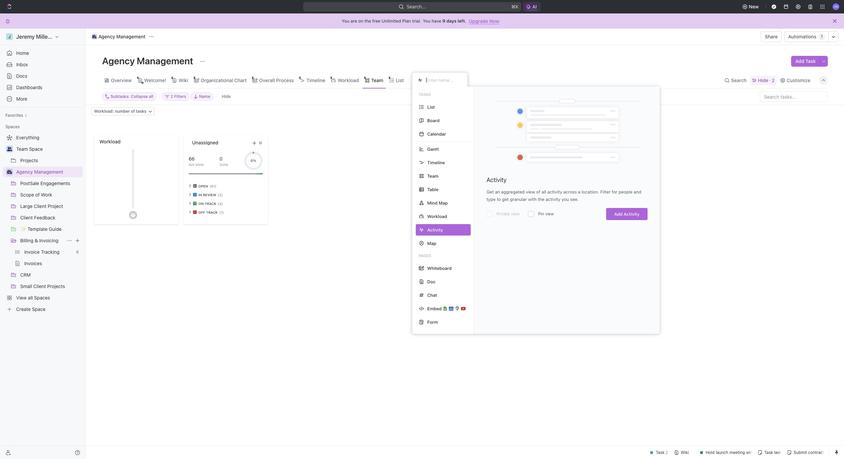 Task type: vqa. For each thing, say whether or not it's contained in the screenshot.
leftmost user group icon
no



Task type: locate. For each thing, give the bounding box(es) containing it.
hide down 'organizational chart' link at top
[[222, 94, 231, 99]]

search...
[[407, 4, 426, 9]]

you left are
[[342, 18, 349, 24]]

you
[[342, 18, 349, 24], [423, 18, 431, 24]]

hide for hide
[[222, 94, 231, 99]]

track for on track
[[205, 202, 216, 206]]

0 vertical spatial workload
[[338, 77, 359, 83]]

team link
[[370, 76, 383, 85]]

2 horizontal spatial workload
[[427, 214, 447, 219]]

share button
[[761, 31, 782, 42]]

automations
[[789, 34, 817, 39]]

hide inside button
[[222, 94, 231, 99]]

view for private view
[[511, 212, 520, 217]]

2 you from the left
[[423, 18, 431, 24]]

0 horizontal spatial add
[[614, 212, 623, 217]]

agency
[[98, 34, 115, 39], [102, 55, 135, 66], [16, 169, 33, 175]]

customize
[[787, 77, 811, 83]]

dashboards
[[16, 85, 42, 90]]

0 horizontal spatial view
[[511, 212, 520, 217]]

dashboards link
[[3, 82, 83, 93]]

0 horizontal spatial team
[[16, 146, 28, 152]]

to
[[497, 197, 501, 202]]

0 horizontal spatial on
[[199, 202, 204, 206]]

pages
[[419, 254, 431, 258]]

0 vertical spatial activity
[[487, 177, 507, 184]]

0 vertical spatial hide
[[758, 77, 769, 83]]

table
[[427, 187, 439, 192]]

1 vertical spatial the
[[538, 197, 545, 202]]

form
[[427, 320, 438, 325]]

on up off
[[199, 202, 204, 206]]

docs link
[[3, 71, 83, 82]]

1 vertical spatial team
[[16, 146, 28, 152]]

share
[[765, 34, 778, 39]]

0 vertical spatial add
[[796, 58, 805, 64]]

in
[[199, 193, 202, 197]]

activity right all
[[548, 189, 562, 195]]

team up table
[[427, 173, 439, 179]]

workload
[[338, 77, 359, 83], [99, 139, 121, 145], [427, 214, 447, 219]]

add
[[796, 58, 805, 64], [614, 212, 623, 217]]

workload link
[[336, 76, 359, 85]]

business time image
[[92, 35, 96, 38]]

overall process
[[259, 77, 294, 83]]

⌘k
[[511, 4, 519, 9]]

organizational chart
[[201, 77, 247, 83]]

timeline right process
[[306, 77, 325, 83]]

agency inside tree
[[16, 169, 33, 175]]

tasks
[[419, 92, 431, 97]]

2 vertical spatial workload
[[427, 214, 447, 219]]

0 horizontal spatial map
[[427, 241, 436, 246]]

hide left "2"
[[758, 77, 769, 83]]

1 horizontal spatial map
[[439, 200, 448, 206]]

0 vertical spatial management
[[116, 34, 145, 39]]

organizational
[[201, 77, 233, 83]]

1 horizontal spatial hide
[[758, 77, 769, 83]]

1 vertical spatial workload
[[99, 139, 121, 145]]

mind map
[[427, 200, 448, 206]]

activity
[[548, 189, 562, 195], [546, 197, 561, 202]]

embed
[[427, 306, 442, 312]]

customize button
[[778, 76, 813, 85]]

agency right business time image
[[98, 34, 115, 39]]

management
[[116, 34, 145, 39], [137, 55, 193, 66], [34, 169, 63, 175]]

(2) up (1)
[[218, 202, 223, 206]]

0 vertical spatial track
[[205, 202, 216, 206]]

timeline down gantt
[[427, 160, 445, 165]]

1 horizontal spatial you
[[423, 18, 431, 24]]

search
[[731, 77, 747, 83]]

on track (2)
[[199, 202, 223, 206]]

0 vertical spatial (2)
[[218, 193, 223, 197]]

aggregated
[[501, 189, 525, 195]]

list
[[396, 77, 404, 83], [427, 104, 435, 110]]

list right the team link
[[396, 77, 404, 83]]

activity down and at the right top of the page
[[624, 212, 640, 217]]

whiteboard
[[427, 266, 452, 271]]

hide button
[[219, 93, 234, 101]]

you left have
[[423, 18, 431, 24]]

you
[[562, 197, 569, 202]]

1 vertical spatial hide
[[222, 94, 231, 99]]

home
[[16, 50, 29, 56]]

1 horizontal spatial activity
[[624, 212, 640, 217]]

(61)
[[210, 184, 216, 188]]

wiki
[[179, 77, 188, 83]]

agency up overview
[[102, 55, 135, 66]]

0 horizontal spatial hide
[[222, 94, 231, 99]]

hide 2
[[758, 77, 775, 83]]

tree
[[3, 132, 83, 315]]

view
[[421, 77, 432, 83]]

view
[[526, 189, 535, 195], [511, 212, 520, 217], [545, 212, 554, 217]]

1 vertical spatial agency management
[[102, 55, 195, 66]]

1 horizontal spatial workload
[[338, 77, 359, 83]]

management inside tree
[[34, 169, 63, 175]]

1 (2) from the top
[[218, 193, 223, 197]]

timeline inside timeline link
[[306, 77, 325, 83]]

0 horizontal spatial the
[[365, 18, 371, 24]]

docs
[[16, 73, 27, 79]]

team inside team space link
[[16, 146, 28, 152]]

activity
[[487, 177, 507, 184], [624, 212, 640, 217]]

welcome! link
[[143, 76, 166, 85]]

2 vertical spatial agency management
[[16, 169, 63, 175]]

activity down all
[[546, 197, 561, 202]]

1 vertical spatial activity
[[624, 212, 640, 217]]

track
[[205, 202, 216, 206], [206, 211, 218, 215]]

2 vertical spatial management
[[34, 169, 63, 175]]

2 vertical spatial team
[[427, 173, 439, 179]]

days
[[447, 18, 457, 24]]

add inside button
[[796, 58, 805, 64]]

track down on track (2)
[[206, 211, 218, 215]]

map up pages
[[427, 241, 436, 246]]

for
[[612, 189, 618, 195]]

list link
[[395, 76, 404, 85]]

view up with
[[526, 189, 535, 195]]

spaces
[[5, 124, 20, 129]]

(2)
[[218, 193, 223, 197], [218, 202, 223, 206]]

1 horizontal spatial the
[[538, 197, 545, 202]]

favorites
[[5, 113, 23, 118]]

search button
[[723, 76, 749, 85]]

done
[[196, 163, 204, 167]]

private view
[[497, 212, 520, 217]]

agency management down 'space'
[[16, 169, 63, 175]]

1 horizontal spatial add
[[796, 58, 805, 64]]

space
[[29, 146, 43, 152]]

0 vertical spatial list
[[396, 77, 404, 83]]

1 vertical spatial track
[[206, 211, 218, 215]]

0 vertical spatial on
[[358, 18, 363, 24]]

activity up an at right top
[[487, 177, 507, 184]]

1 you from the left
[[342, 18, 349, 24]]

wiki link
[[177, 76, 188, 85]]

agency management up welcome! link
[[102, 55, 195, 66]]

view right pin at top
[[545, 212, 554, 217]]

0 horizontal spatial you
[[342, 18, 349, 24]]

of
[[536, 189, 541, 195]]

pin
[[538, 212, 544, 217]]

welcome!
[[144, 77, 166, 83]]

1 vertical spatial (2)
[[218, 202, 223, 206]]

favorites button
[[3, 112, 30, 120]]

hide for hide 2
[[758, 77, 769, 83]]

2 vertical spatial agency
[[16, 169, 33, 175]]

the
[[365, 18, 371, 24], [538, 197, 545, 202]]

the inside get an aggregated view of all activity across a location. filter for people and type to get granular with the activity you see.
[[538, 197, 545, 202]]

(1)
[[219, 211, 224, 215]]

Enter name... field
[[426, 77, 462, 83]]

tree containing team space
[[3, 132, 83, 315]]

1 horizontal spatial agency management link
[[90, 33, 147, 41]]

0 vertical spatial timeline
[[306, 77, 325, 83]]

0 horizontal spatial timeline
[[306, 77, 325, 83]]

off
[[199, 211, 205, 215]]

process
[[276, 77, 294, 83]]

a
[[578, 189, 581, 195]]

team
[[371, 77, 383, 83], [16, 146, 28, 152], [427, 173, 439, 179]]

on right are
[[358, 18, 363, 24]]

agency right business time icon
[[16, 169, 33, 175]]

the left "free"
[[365, 18, 371, 24]]

map
[[439, 200, 448, 206], [427, 241, 436, 246]]

list up board
[[427, 104, 435, 110]]

2 horizontal spatial team
[[427, 173, 439, 179]]

unassigned
[[192, 140, 218, 146]]

view button
[[412, 72, 434, 88]]

2 (2) from the top
[[218, 202, 223, 206]]

add down for
[[614, 212, 623, 217]]

1 vertical spatial list
[[427, 104, 435, 110]]

1 vertical spatial add
[[614, 212, 623, 217]]

the inside you are on the free unlimited plan trial. you have 9 days left. upgrade now
[[365, 18, 371, 24]]

map right mind
[[439, 200, 448, 206]]

track down in review (2) at the top of the page
[[205, 202, 216, 206]]

view right private
[[511, 212, 520, 217]]

0 vertical spatial the
[[365, 18, 371, 24]]

agency management
[[98, 34, 145, 39], [102, 55, 195, 66], [16, 169, 63, 175]]

1 horizontal spatial list
[[427, 104, 435, 110]]

2 horizontal spatial view
[[545, 212, 554, 217]]

1 horizontal spatial view
[[526, 189, 535, 195]]

the down "of" at the right
[[538, 197, 545, 202]]

66 not done
[[189, 156, 204, 167]]

view for pin view
[[545, 212, 554, 217]]

location.
[[582, 189, 599, 195]]

(2) right review
[[218, 193, 223, 197]]

team left list link
[[371, 77, 383, 83]]

1 vertical spatial agency management link
[[16, 167, 82, 178]]

add left task
[[796, 58, 805, 64]]

0 vertical spatial team
[[371, 77, 383, 83]]

1 horizontal spatial timeline
[[427, 160, 445, 165]]

1 horizontal spatial on
[[358, 18, 363, 24]]

0 horizontal spatial workload
[[99, 139, 121, 145]]

agency management right business time image
[[98, 34, 145, 39]]

gantt
[[427, 146, 439, 152]]

chat
[[427, 293, 437, 298]]

1 vertical spatial management
[[137, 55, 193, 66]]

team right user group icon
[[16, 146, 28, 152]]



Task type: describe. For each thing, give the bounding box(es) containing it.
overview link
[[110, 76, 132, 85]]

overall process link
[[258, 76, 294, 85]]

0 vertical spatial map
[[439, 200, 448, 206]]

people
[[619, 189, 633, 195]]

add for add activity
[[614, 212, 623, 217]]

tree inside sidebar navigation
[[3, 132, 83, 315]]

team space
[[16, 146, 43, 152]]

(2) for on track (2)
[[218, 202, 223, 206]]

board
[[427, 118, 440, 123]]

plan
[[402, 18, 411, 24]]

you are on the free unlimited plan trial. you have 9 days left. upgrade now
[[342, 18, 499, 24]]

and
[[634, 189, 642, 195]]

upgrade now link
[[469, 18, 499, 24]]

invoicing
[[39, 238, 59, 244]]

left.
[[458, 18, 466, 24]]

view inside get an aggregated view of all activity across a location. filter for people and type to get granular with the activity you see.
[[526, 189, 535, 195]]

in review (2)
[[199, 193, 223, 197]]

user group image
[[7, 147, 12, 151]]

2
[[772, 77, 775, 83]]

&
[[35, 238, 38, 244]]

mind
[[427, 200, 438, 206]]

done
[[220, 163, 228, 167]]

1
[[821, 34, 823, 39]]

overview
[[111, 77, 132, 83]]

view button
[[412, 76, 434, 85]]

organizational chart link
[[199, 76, 247, 85]]

chart
[[234, 77, 247, 83]]

pin view
[[538, 212, 554, 217]]

all
[[542, 189, 546, 195]]

1 vertical spatial map
[[427, 241, 436, 246]]

0
[[220, 156, 223, 162]]

workload inside workload "link"
[[338, 77, 359, 83]]

get
[[502, 197, 509, 202]]

open (61)
[[199, 184, 216, 188]]

0 horizontal spatial list
[[396, 77, 404, 83]]

0 vertical spatial agency management
[[98, 34, 145, 39]]

1 vertical spatial activity
[[546, 197, 561, 202]]

track for off track
[[206, 211, 218, 215]]

across
[[564, 189, 577, 195]]

inbox link
[[3, 59, 83, 70]]

upgrade
[[469, 18, 488, 24]]

off track (1)
[[199, 211, 224, 215]]

1 vertical spatial agency
[[102, 55, 135, 66]]

on inside you are on the free unlimited plan trial. you have 9 days left. upgrade now
[[358, 18, 363, 24]]

granular
[[510, 197, 527, 202]]

9
[[443, 18, 446, 24]]

sidebar navigation
[[0, 29, 86, 460]]

1 vertical spatial on
[[199, 202, 204, 206]]

1 vertical spatial timeline
[[427, 160, 445, 165]]

free
[[372, 18, 381, 24]]

billing
[[20, 238, 33, 244]]

add task button
[[792, 56, 820, 67]]

home link
[[3, 48, 83, 59]]

new button
[[740, 1, 763, 12]]

0 horizontal spatial activity
[[487, 177, 507, 184]]

0 vertical spatial activity
[[548, 189, 562, 195]]

(2) for in review (2)
[[218, 193, 223, 197]]

0 horizontal spatial agency management link
[[16, 167, 82, 178]]

open
[[199, 184, 208, 188]]

add for add task
[[796, 58, 805, 64]]

get
[[487, 189, 494, 195]]

are
[[351, 18, 357, 24]]

agency management inside sidebar navigation
[[16, 169, 63, 175]]

timeline link
[[305, 76, 325, 85]]

+
[[252, 139, 257, 147]]

private
[[497, 212, 510, 217]]

0 vertical spatial agency management link
[[90, 33, 147, 41]]

Search tasks... text field
[[760, 92, 828, 102]]

0 done
[[220, 156, 228, 167]]

team space link
[[16, 144, 82, 155]]

not
[[189, 163, 195, 167]]

have
[[432, 18, 441, 24]]

add task
[[796, 58, 816, 64]]

1 horizontal spatial team
[[371, 77, 383, 83]]

with
[[528, 197, 537, 202]]

overall
[[259, 77, 275, 83]]

review
[[203, 193, 216, 197]]

0 vertical spatial agency
[[98, 34, 115, 39]]

billing & invoicing link
[[20, 236, 64, 246]]

unlimited
[[382, 18, 401, 24]]

business time image
[[7, 170, 12, 174]]

add activity
[[614, 212, 640, 217]]

filter
[[601, 189, 611, 195]]

calendar
[[427, 131, 446, 137]]

an
[[495, 189, 500, 195]]

task
[[806, 58, 816, 64]]



